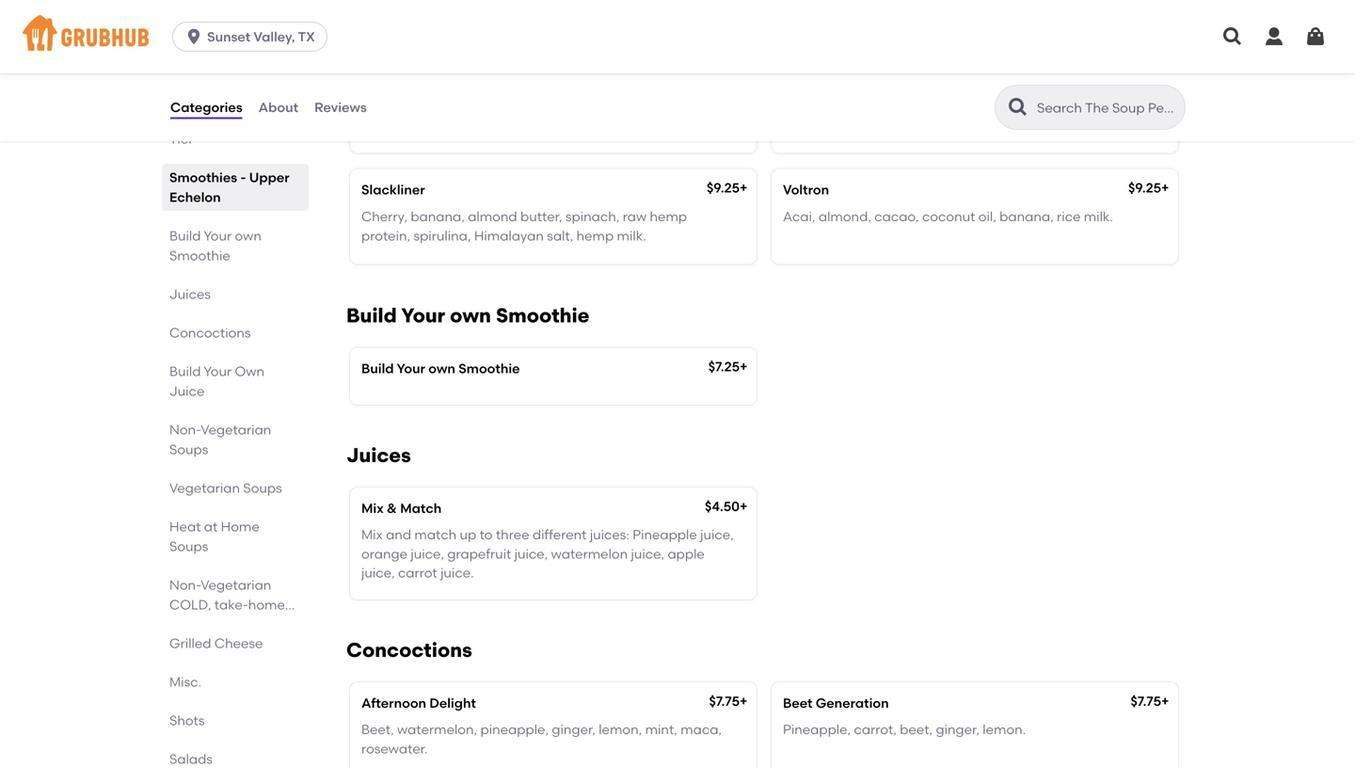 Task type: describe. For each thing, give the bounding box(es) containing it.
almond,
[[819, 208, 871, 224]]

juice, down match
[[411, 546, 444, 562]]

$7.25
[[708, 359, 740, 375]]

tier
[[169, 131, 193, 147]]

blueberry,
[[783, 80, 847, 96]]

juice, down orange
[[361, 565, 395, 581]]

own inside build your own smoothie
[[235, 228, 262, 244]]

watermelon
[[551, 546, 628, 562]]

himalayan inside the 'cherry, pistachio, tahini, sumac, himalayan salt, banana, coconut water.'
[[569, 80, 638, 96]]

$9.25 + for acai, almond, cacao, coconut oil, banana, rice milk.
[[1128, 180, 1169, 196]]

cherry, banana, almond butter, spinach, raw hemp protein, spirulina, himalayan salt, hemp milk.
[[361, 208, 687, 244]]

protein,
[[361, 228, 410, 244]]

juice, down the $4.50
[[700, 527, 734, 543]]

tx
[[298, 29, 315, 45]]

watermelon,
[[397, 722, 477, 738]]

banana, inside the 'cherry, pistachio, tahini, sumac, himalayan salt, banana, coconut water.'
[[671, 80, 725, 96]]

blueberry, raspberry, cauliflower, raw cacao, date, blue spirulina, maca, almond butter, raw coconut oil, coconut water. button
[[772, 41, 1178, 153]]

home
[[221, 519, 260, 535]]

categories
[[170, 99, 243, 115]]

rosewater.
[[361, 741, 428, 757]]

mix for mix and match up to three different juices: pineapple juice, orange juice, grapefruit juice, watermelon juice, apple juice, carrot juice.
[[361, 527, 383, 543]]

acai, almond, cacao, coconut oil, banana, rice milk.
[[783, 208, 1113, 224]]

$7.75 for beet, watermelon, pineapple, ginger, lemon, mint, maca, rosewater.
[[709, 693, 740, 709]]

pistachio,
[[411, 80, 473, 96]]

cherry, for cherry, banana, almond butter, spinach, raw hemp protein, spirulina, himalayan salt, hemp milk.
[[361, 208, 408, 224]]

acai,
[[783, 208, 816, 224]]

cold,
[[169, 597, 211, 613]]

1 vertical spatial cacao,
[[875, 208, 919, 224]]

smoothies for echelon
[[169, 169, 237, 185]]

categories button
[[169, 73, 243, 141]]

0 horizontal spatial juices
[[169, 286, 211, 302]]

juices:
[[590, 527, 630, 543]]

1 vertical spatial build your own smoothie
[[346, 304, 590, 328]]

upper
[[249, 169, 290, 185]]

- for second
[[240, 111, 245, 127]]

Search The Soup Peddler search field
[[1035, 99, 1179, 117]]

$9.25 for cherry, banana, almond butter, spinach, raw hemp protein, spirulina, himalayan salt, hemp milk.
[[707, 180, 740, 196]]

$4.50
[[705, 498, 740, 514]]

slackliner
[[361, 182, 425, 198]]

butter, inside the 'blueberry, raspberry, cauliflower, raw cacao, date, blue spirulina, maca, almond butter, raw coconut oil, coconut water.'
[[939, 99, 981, 115]]

beet,
[[361, 722, 394, 738]]

up
[[460, 527, 476, 543]]

vegetarian for non-vegetarian soups
[[201, 422, 271, 438]]

afternoon delight
[[361, 695, 476, 711]]

0 vertical spatial smoothie
[[169, 248, 230, 264]]

cherry, pistachio, tahini, sumac, himalayan salt, banana, coconut water. button
[[350, 41, 757, 153]]

$9.25 + for cherry, banana, almond butter, spinach, raw hemp protein, spirulina, himalayan salt, hemp milk.
[[707, 180, 748, 196]]

0 vertical spatial hemp
[[650, 208, 687, 224]]

non-vegetarian soups
[[169, 422, 271, 457]]

mix for mix & match
[[361, 500, 384, 516]]

$7.75 + for beet, watermelon, pineapple, ginger, lemon, mint, maca, rosewater.
[[709, 693, 748, 709]]

juice
[[169, 383, 205, 399]]

&
[[387, 500, 397, 516]]

about button
[[258, 73, 299, 141]]

build inside build your own juice
[[169, 363, 201, 379]]

three
[[496, 527, 529, 543]]

tahini,
[[476, 80, 515, 96]]

smoothies - upper echelon
[[169, 169, 290, 205]]

smoothies - second tier
[[169, 111, 297, 147]]

heat at home soups
[[169, 519, 260, 554]]

reviews
[[314, 99, 367, 115]]

almond inside cherry, banana, almond butter, spinach, raw hemp protein, spirulina, himalayan salt, hemp milk.
[[468, 208, 517, 224]]

1 vertical spatial hemp
[[577, 228, 614, 244]]

cacao, inside the 'blueberry, raspberry, cauliflower, raw cacao, date, blue spirulina, maca, almond butter, raw coconut oil, coconut water.'
[[1020, 80, 1065, 96]]

mix and match up to three different juices: pineapple juice, orange juice, grapefruit juice, watermelon juice, apple juice, carrot juice.
[[361, 527, 734, 581]]

$7.25 +
[[708, 359, 748, 375]]

beet,
[[900, 722, 933, 738]]

bags
[[169, 616, 202, 632]]

lemon.
[[983, 722, 1026, 738]]

search icon image
[[1007, 96, 1030, 119]]

sumac,
[[519, 80, 565, 96]]

match
[[414, 527, 457, 543]]

to
[[480, 527, 493, 543]]

0 vertical spatial raw
[[993, 80, 1017, 96]]

sunset valley, tx button
[[172, 22, 335, 52]]

svg image inside the sunset valley, tx button
[[185, 27, 203, 46]]

beet, watermelon, pineapple, ginger, lemon, mint, maca, rosewater.
[[361, 722, 722, 757]]

second
[[249, 111, 297, 127]]

mint,
[[645, 722, 678, 738]]

heat
[[169, 519, 201, 535]]

ginger, for lemon.
[[936, 722, 980, 738]]

spirulina, inside the 'blueberry, raspberry, cauliflower, raw cacao, date, blue spirulina, maca, almond butter, raw coconut oil, coconut water.'
[[783, 99, 840, 115]]

date,
[[1068, 80, 1101, 96]]

lemon,
[[599, 722, 642, 738]]

cauliflower,
[[918, 80, 990, 96]]

maca,
[[681, 722, 722, 738]]

carrot
[[398, 565, 437, 581]]

2 horizontal spatial banana,
[[1000, 208, 1054, 224]]

1 vertical spatial vegetarian
[[169, 480, 240, 496]]

1 horizontal spatial svg image
[[1305, 25, 1327, 48]]

maca,
[[844, 99, 884, 115]]

pineapple,
[[783, 722, 851, 738]]

cherry, for cherry, pistachio, tahini, sumac, himalayan salt, banana, coconut water.
[[361, 80, 408, 96]]

at
[[204, 519, 218, 535]]

voltron
[[783, 182, 829, 198]]

non-vegetarian cold, take-home bags grilled cheese
[[169, 577, 285, 651]]



Task type: locate. For each thing, give the bounding box(es) containing it.
non- inside non-vegetarian cold, take-home bags grilled cheese
[[169, 577, 201, 593]]

water. inside the 'blueberry, raspberry, cauliflower, raw cacao, date, blue spirulina, maca, almond butter, raw coconut oil, coconut water.'
[[783, 119, 822, 135]]

non- down the juice
[[169, 422, 201, 438]]

butter,
[[939, 99, 981, 115], [520, 208, 562, 224]]

0 horizontal spatial cacao,
[[875, 208, 919, 224]]

smoothies up the tier
[[169, 111, 237, 127]]

0 vertical spatial himalayan
[[569, 80, 638, 96]]

1 horizontal spatial $7.75
[[1131, 693, 1161, 709]]

concoctions
[[169, 325, 251, 341], [346, 638, 472, 662]]

0 vertical spatial almond
[[887, 99, 936, 115]]

carrot,
[[854, 722, 897, 738]]

concoctions up build your own juice
[[169, 325, 251, 341]]

grapefruit
[[447, 546, 511, 562]]

raspberry,
[[850, 80, 914, 96]]

2 $9.25 from the left
[[1128, 180, 1161, 196]]

salt, down main navigation navigation
[[641, 80, 668, 96]]

2 cherry, from the top
[[361, 208, 408, 224]]

rice
[[1057, 208, 1081, 224]]

non-
[[169, 422, 201, 438], [169, 577, 201, 593]]

blueberry, raspberry, cauliflower, raw cacao, date, blue spirulina, maca, almond butter, raw coconut oil, coconut water.
[[783, 80, 1142, 135]]

smoothies
[[169, 111, 237, 127], [169, 169, 237, 185]]

1 vertical spatial butter,
[[520, 208, 562, 224]]

raw
[[993, 80, 1017, 96], [984, 99, 1008, 115], [623, 208, 647, 224]]

cherry, inside cherry, banana, almond butter, spinach, raw hemp protein, spirulina, himalayan salt, hemp milk.
[[361, 208, 408, 224]]

cacao, left "date,"
[[1020, 80, 1065, 96]]

butter, inside cherry, banana, almond butter, spinach, raw hemp protein, spirulina, himalayan salt, hemp milk.
[[520, 208, 562, 224]]

1 svg image from the left
[[1222, 25, 1244, 48]]

1 horizontal spatial juices
[[346, 443, 411, 467]]

+ for beet, watermelon, pineapple, ginger, lemon, mint, maca, rosewater.
[[740, 693, 748, 709]]

butter, down the cauliflower,
[[939, 99, 981, 115]]

spirulina, inside cherry, banana, almond butter, spinach, raw hemp protein, spirulina, himalayan salt, hemp milk.
[[414, 228, 471, 244]]

milk. right rice
[[1084, 208, 1113, 224]]

0 vertical spatial cacao,
[[1020, 80, 1065, 96]]

almond inside the 'blueberry, raspberry, cauliflower, raw cacao, date, blue spirulina, maca, almond butter, raw coconut oil, coconut water.'
[[887, 99, 936, 115]]

himalayan inside cherry, banana, almond butter, spinach, raw hemp protein, spirulina, himalayan salt, hemp milk.
[[474, 228, 544, 244]]

ginger, left lemon,
[[552, 722, 596, 738]]

coconut
[[361, 99, 415, 115], [1012, 99, 1065, 115], [1089, 99, 1142, 115], [922, 208, 975, 224]]

juice,
[[700, 527, 734, 543], [411, 546, 444, 562], [515, 546, 548, 562], [631, 546, 665, 562], [361, 565, 395, 581]]

- left upper
[[240, 169, 246, 185]]

vegetarian up 'at'
[[169, 480, 240, 496]]

vegetarian for non-vegetarian cold, take-home bags grilled cheese
[[201, 577, 271, 593]]

0 horizontal spatial himalayan
[[474, 228, 544, 244]]

salt, inside cherry, banana, almond butter, spinach, raw hemp protein, spirulina, himalayan salt, hemp milk.
[[547, 228, 573, 244]]

banana, left rice
[[1000, 208, 1054, 224]]

1 horizontal spatial cacao,
[[1020, 80, 1065, 96]]

non- up cold,
[[169, 577, 201, 593]]

smoothies up echelon
[[169, 169, 237, 185]]

1 horizontal spatial concoctions
[[346, 638, 472, 662]]

grilled
[[169, 635, 211, 651]]

1 $9.25 from the left
[[707, 180, 740, 196]]

valley,
[[254, 29, 295, 45]]

generation
[[816, 695, 889, 711]]

0 vertical spatial water.
[[418, 99, 457, 115]]

1 horizontal spatial banana,
[[671, 80, 725, 96]]

1 horizontal spatial $9.25
[[1128, 180, 1161, 196]]

milk. inside cherry, banana, almond butter, spinach, raw hemp protein, spirulina, himalayan salt, hemp milk.
[[617, 228, 646, 244]]

+ for mix and match up to three different juices: pineapple juice, orange juice, grapefruit juice, watermelon juice, apple juice, carrot juice.
[[740, 498, 748, 514]]

beet generation
[[783, 695, 889, 711]]

1 non- from the top
[[169, 422, 201, 438]]

1 horizontal spatial $9.25 +
[[1128, 180, 1169, 196]]

2 mix from the top
[[361, 527, 383, 543]]

1 vertical spatial salt,
[[547, 228, 573, 244]]

0 vertical spatial spirulina,
[[783, 99, 840, 115]]

1 vertical spatial almond
[[468, 208, 517, 224]]

0 horizontal spatial $9.25 +
[[707, 180, 748, 196]]

juices up '&'
[[346, 443, 411, 467]]

about
[[259, 99, 298, 115]]

2 vertical spatial smoothie
[[459, 361, 520, 377]]

2 ginger, from the left
[[936, 722, 980, 738]]

$7.75
[[709, 693, 740, 709], [1131, 693, 1161, 709]]

butter, left spinach,
[[520, 208, 562, 224]]

0 vertical spatial non-
[[169, 422, 201, 438]]

build your own smoothie
[[169, 228, 262, 264], [346, 304, 590, 328], [361, 361, 520, 377]]

1 ginger, from the left
[[552, 722, 596, 738]]

2 vertical spatial vegetarian
[[201, 577, 271, 593]]

$7.75 for pineapple, carrot, beet, ginger, lemon.
[[1131, 693, 1161, 709]]

2 vertical spatial raw
[[623, 208, 647, 224]]

water. down pistachio,
[[418, 99, 457, 115]]

mix up orange
[[361, 527, 383, 543]]

$9.25 + down search the soup peddler search box
[[1128, 180, 1169, 196]]

blue
[[1105, 80, 1132, 96]]

pineapple
[[633, 527, 697, 543]]

$7.75 + for pineapple, carrot, beet, ginger, lemon.
[[1131, 693, 1169, 709]]

0 horizontal spatial svg image
[[1222, 25, 1244, 48]]

2 $9.25 + from the left
[[1128, 180, 1169, 196]]

cacao, right almond,
[[875, 208, 919, 224]]

afternoon
[[361, 695, 426, 711]]

coconut inside the 'cherry, pistachio, tahini, sumac, himalayan salt, banana, coconut water.'
[[361, 99, 415, 115]]

main navigation navigation
[[0, 0, 1355, 73]]

water.
[[418, 99, 457, 115], [783, 119, 822, 135]]

concoctions up afternoon delight
[[346, 638, 472, 662]]

build your own juice
[[169, 363, 265, 399]]

juices up build your own juice
[[169, 286, 211, 302]]

+ for acai, almond, cacao, coconut oil, banana, rice milk.
[[1161, 180, 1169, 196]]

spirulina,
[[783, 99, 840, 115], [414, 228, 471, 244]]

non- for non-vegetarian cold, take-home bags grilled cheese
[[169, 577, 201, 593]]

1 vertical spatial oil,
[[979, 208, 997, 224]]

1 vertical spatial smoothies
[[169, 169, 237, 185]]

0 vertical spatial oil,
[[1068, 99, 1086, 115]]

hemp
[[650, 208, 687, 224], [577, 228, 614, 244]]

0 horizontal spatial spirulina,
[[414, 228, 471, 244]]

juice, down three on the bottom left of the page
[[515, 546, 548, 562]]

oil, left rice
[[979, 208, 997, 224]]

1 mix from the top
[[361, 500, 384, 516]]

+ for pineapple, carrot, beet, ginger, lemon.
[[1161, 693, 1169, 709]]

1 horizontal spatial oil,
[[1068, 99, 1086, 115]]

cherry, up reviews
[[361, 80, 408, 96]]

salt, down spinach,
[[547, 228, 573, 244]]

1 $7.75 from the left
[[709, 693, 740, 709]]

juice.
[[441, 565, 474, 581]]

spirulina, down blueberry,
[[783, 99, 840, 115]]

spinach,
[[566, 208, 620, 224]]

raw right spinach,
[[623, 208, 647, 224]]

1 vertical spatial mix
[[361, 527, 383, 543]]

misc.
[[169, 674, 201, 690]]

0 vertical spatial soups
[[169, 441, 208, 457]]

home
[[248, 597, 285, 613]]

0 vertical spatial cherry,
[[361, 80, 408, 96]]

banana, down slackliner
[[411, 208, 465, 224]]

1 vertical spatial spirulina,
[[414, 228, 471, 244]]

1 horizontal spatial himalayan
[[569, 80, 638, 96]]

$9.25 for acai, almond, cacao, coconut oil, banana, rice milk.
[[1128, 180, 1161, 196]]

0 vertical spatial mix
[[361, 500, 384, 516]]

1 vertical spatial own
[[450, 304, 491, 328]]

cherry,
[[361, 80, 408, 96], [361, 208, 408, 224]]

water. inside the 'cherry, pistachio, tahini, sumac, himalayan salt, banana, coconut water.'
[[418, 99, 457, 115]]

vegetarian
[[201, 422, 271, 438], [169, 480, 240, 496], [201, 577, 271, 593]]

1 cherry, from the top
[[361, 80, 408, 96]]

0 horizontal spatial almond
[[468, 208, 517, 224]]

cherry, up protein,
[[361, 208, 408, 224]]

cherry, pistachio, tahini, sumac, himalayan salt, banana, coconut water.
[[361, 80, 725, 115]]

0 horizontal spatial $7.75 +
[[709, 693, 748, 709]]

$9.25 +
[[707, 180, 748, 196], [1128, 180, 1169, 196]]

0 vertical spatial build your own smoothie
[[169, 228, 262, 264]]

$9.25 down search the soup peddler search box
[[1128, 180, 1161, 196]]

your inside build your own juice
[[204, 363, 232, 379]]

0 horizontal spatial hemp
[[577, 228, 614, 244]]

smoothies inside smoothies - upper echelon
[[169, 169, 237, 185]]

mix inside the mix and match up to three different juices: pineapple juice, orange juice, grapefruit juice, watermelon juice, apple juice, carrot juice.
[[361, 527, 383, 543]]

- inside smoothies - second tier
[[240, 111, 245, 127]]

2 $7.75 + from the left
[[1131, 693, 1169, 709]]

spirulina, right protein,
[[414, 228, 471, 244]]

1 vertical spatial cherry,
[[361, 208, 408, 224]]

2 $7.75 from the left
[[1131, 693, 1161, 709]]

mix & match
[[361, 500, 442, 516]]

1 horizontal spatial svg image
[[1263, 25, 1286, 48]]

oil, inside the 'blueberry, raspberry, cauliflower, raw cacao, date, blue spirulina, maca, almond butter, raw coconut oil, coconut water.'
[[1068, 99, 1086, 115]]

0 horizontal spatial butter,
[[520, 208, 562, 224]]

1 vertical spatial raw
[[984, 99, 1008, 115]]

apple
[[668, 546, 705, 562]]

1 horizontal spatial salt,
[[641, 80, 668, 96]]

mix left '&'
[[361, 500, 384, 516]]

hemp down spinach,
[[577, 228, 614, 244]]

2 vertical spatial own
[[429, 361, 455, 377]]

vegetarian inside the non-vegetarian soups
[[201, 422, 271, 438]]

1 vertical spatial -
[[240, 169, 246, 185]]

0 vertical spatial milk.
[[1084, 208, 1113, 224]]

cherry, inside the 'cherry, pistachio, tahini, sumac, himalayan salt, banana, coconut water.'
[[361, 80, 408, 96]]

vegetarian up take- in the bottom left of the page
[[201, 577, 271, 593]]

0 vertical spatial salt,
[[641, 80, 668, 96]]

svg image
[[1305, 25, 1327, 48], [185, 27, 203, 46]]

0 vertical spatial vegetarian
[[201, 422, 271, 438]]

soups inside heat at home soups
[[169, 538, 208, 554]]

2 vertical spatial build your own smoothie
[[361, 361, 520, 377]]

0 horizontal spatial banana,
[[411, 208, 465, 224]]

0 vertical spatial butter,
[[939, 99, 981, 115]]

1 horizontal spatial milk.
[[1084, 208, 1113, 224]]

echelon
[[169, 189, 221, 205]]

pineapple, carrot, beet, ginger, lemon.
[[783, 722, 1026, 738]]

raw inside cherry, banana, almond butter, spinach, raw hemp protein, spirulina, himalayan salt, hemp milk.
[[623, 208, 647, 224]]

1 vertical spatial non-
[[169, 577, 201, 593]]

banana, down main navigation navigation
[[671, 80, 725, 96]]

soups up vegetarian soups
[[169, 441, 208, 457]]

orange
[[361, 546, 408, 562]]

reviews button
[[313, 73, 368, 141]]

1 horizontal spatial spirulina,
[[783, 99, 840, 115]]

juices
[[169, 286, 211, 302], [346, 443, 411, 467]]

juice, down pineapple
[[631, 546, 665, 562]]

own
[[235, 363, 265, 379]]

svg image
[[1222, 25, 1244, 48], [1263, 25, 1286, 48]]

2 non- from the top
[[169, 577, 201, 593]]

0 vertical spatial own
[[235, 228, 262, 244]]

- left second
[[240, 111, 245, 127]]

cheese
[[214, 635, 263, 651]]

1 $7.75 + from the left
[[709, 693, 748, 709]]

delight
[[430, 695, 476, 711]]

1 vertical spatial smoothie
[[496, 304, 590, 328]]

1 $9.25 + from the left
[[707, 180, 748, 196]]

1 smoothies from the top
[[169, 111, 237, 127]]

0 vertical spatial smoothies
[[169, 111, 237, 127]]

0 horizontal spatial svg image
[[185, 27, 203, 46]]

oil, down "date,"
[[1068, 99, 1086, 115]]

milk.
[[1084, 208, 1113, 224], [617, 228, 646, 244]]

ginger, right beet, on the bottom right of page
[[936, 722, 980, 738]]

banana, inside cherry, banana, almond butter, spinach, raw hemp protein, spirulina, himalayan salt, hemp milk.
[[411, 208, 465, 224]]

almond
[[887, 99, 936, 115], [468, 208, 517, 224]]

1 vertical spatial concoctions
[[346, 638, 472, 662]]

soups up 'home'
[[243, 480, 282, 496]]

2 svg image from the left
[[1263, 25, 1286, 48]]

0 horizontal spatial $7.75
[[709, 693, 740, 709]]

+
[[740, 180, 748, 196], [1161, 180, 1169, 196], [740, 359, 748, 375], [740, 498, 748, 514], [740, 693, 748, 709], [1161, 693, 1169, 709]]

2 vertical spatial soups
[[169, 538, 208, 554]]

0 vertical spatial -
[[240, 111, 245, 127]]

1 vertical spatial juices
[[346, 443, 411, 467]]

0 vertical spatial concoctions
[[169, 325, 251, 341]]

0 horizontal spatial ginger,
[[552, 722, 596, 738]]

soups down heat
[[169, 538, 208, 554]]

1 vertical spatial soups
[[243, 480, 282, 496]]

vegetarian down build your own juice
[[201, 422, 271, 438]]

0 horizontal spatial salt,
[[547, 228, 573, 244]]

$9.25 + left voltron
[[707, 180, 748, 196]]

0 horizontal spatial water.
[[418, 99, 457, 115]]

smoothies inside smoothies - second tier
[[169, 111, 237, 127]]

1 horizontal spatial ginger,
[[936, 722, 980, 738]]

2 smoothies from the top
[[169, 169, 237, 185]]

pineapple,
[[480, 722, 549, 738]]

non- inside the non-vegetarian soups
[[169, 422, 201, 438]]

salt, inside the 'cherry, pistachio, tahini, sumac, himalayan salt, banana, coconut water.'
[[641, 80, 668, 96]]

ginger, for lemon,
[[552, 722, 596, 738]]

milk. down spinach,
[[617, 228, 646, 244]]

- for upper
[[240, 169, 246, 185]]

1 horizontal spatial hemp
[[650, 208, 687, 224]]

1 vertical spatial water.
[[783, 119, 822, 135]]

+ for cherry, banana, almond butter, spinach, raw hemp protein, spirulina, himalayan salt, hemp milk.
[[740, 180, 748, 196]]

0 horizontal spatial oil,
[[979, 208, 997, 224]]

banana,
[[671, 80, 725, 96], [411, 208, 465, 224], [1000, 208, 1054, 224]]

take-
[[214, 597, 248, 613]]

cacao,
[[1020, 80, 1065, 96], [875, 208, 919, 224]]

vegetarian soups
[[169, 480, 282, 496]]

non- for non-vegetarian soups
[[169, 422, 201, 438]]

0 horizontal spatial concoctions
[[169, 325, 251, 341]]

0 horizontal spatial milk.
[[617, 228, 646, 244]]

1 horizontal spatial almond
[[887, 99, 936, 115]]

ginger, inside beet, watermelon, pineapple, ginger, lemon, mint, maca, rosewater.
[[552, 722, 596, 738]]

different
[[533, 527, 587, 543]]

1 horizontal spatial water.
[[783, 119, 822, 135]]

-
[[240, 111, 245, 127], [240, 169, 246, 185]]

0 vertical spatial juices
[[169, 286, 211, 302]]

$4.50 +
[[705, 498, 748, 514]]

1 horizontal spatial $7.75 +
[[1131, 693, 1169, 709]]

water. down blueberry,
[[783, 119, 822, 135]]

own
[[235, 228, 262, 244], [450, 304, 491, 328], [429, 361, 455, 377]]

hemp right spinach,
[[650, 208, 687, 224]]

soups inside the non-vegetarian soups
[[169, 441, 208, 457]]

match
[[400, 500, 442, 516]]

raw down the cauliflower,
[[984, 99, 1008, 115]]

sunset valley, tx
[[207, 29, 315, 45]]

build
[[169, 228, 201, 244], [346, 304, 397, 328], [361, 361, 394, 377], [169, 363, 201, 379]]

and
[[386, 527, 411, 543]]

vegetarian inside non-vegetarian cold, take-home bags grilled cheese
[[201, 577, 271, 593]]

beet
[[783, 695, 813, 711]]

raw right the cauliflower,
[[993, 80, 1017, 96]]

sunset
[[207, 29, 251, 45]]

$9.25 left voltron
[[707, 180, 740, 196]]

smoothies for tier
[[169, 111, 237, 127]]

0 horizontal spatial $9.25
[[707, 180, 740, 196]]

- inside smoothies - upper echelon
[[240, 169, 246, 185]]

1 vertical spatial milk.
[[617, 228, 646, 244]]

1 horizontal spatial butter,
[[939, 99, 981, 115]]

1 vertical spatial himalayan
[[474, 228, 544, 244]]

shots
[[169, 712, 205, 728]]

himalayan
[[569, 80, 638, 96], [474, 228, 544, 244]]



Task type: vqa. For each thing, say whether or not it's contained in the screenshot.
"delish!"
no



